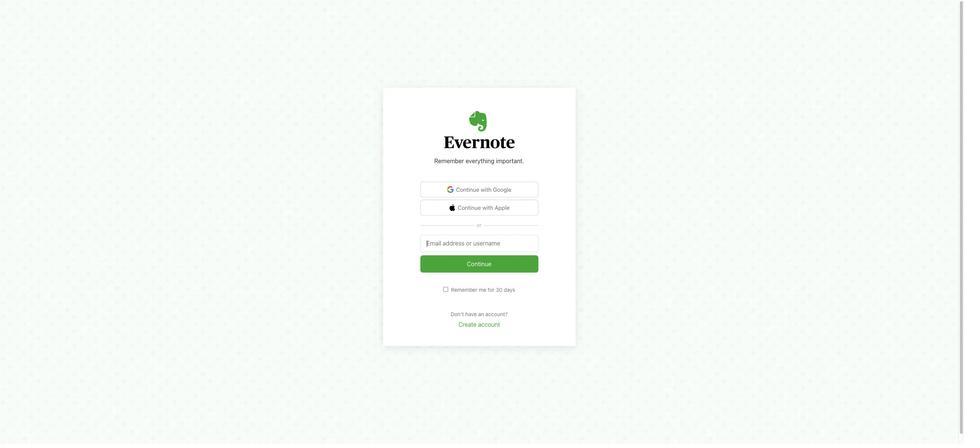 Task type: vqa. For each thing, say whether or not it's contained in the screenshot.
"Continue" within 'Continue with Apple' link
yes



Task type: locate. For each thing, give the bounding box(es) containing it.
important.
[[496, 158, 524, 164]]

continue
[[456, 186, 479, 193], [458, 204, 481, 211]]

continue with apple
[[458, 204, 510, 211]]

Remember me for 30 days checkbox
[[443, 287, 448, 292]]

continue up continue with apple link
[[456, 186, 479, 193]]

1 vertical spatial continue
[[458, 204, 481, 211]]

None submit
[[420, 256, 538, 273]]

1 vertical spatial with
[[483, 204, 493, 211]]

with left apple on the top of the page
[[483, 204, 493, 211]]

continue up or
[[458, 204, 481, 211]]

with
[[481, 186, 492, 193], [483, 204, 493, 211]]

0 vertical spatial remember
[[435, 158, 464, 164]]

remember everything important.
[[435, 158, 524, 164]]

everything
[[466, 158, 495, 164]]

0 vertical spatial continue
[[456, 186, 479, 193]]

1 vertical spatial remember
[[451, 287, 478, 293]]

google
[[493, 186, 512, 193]]

with for apple
[[483, 204, 493, 211]]

0 vertical spatial with
[[481, 186, 492, 193]]

remember
[[435, 158, 464, 164], [451, 287, 478, 293]]

have
[[466, 311, 477, 318]]

remember left the "me"
[[451, 287, 478, 293]]

apple
[[495, 204, 510, 211]]

continue for continue with google
[[456, 186, 479, 193]]

me
[[479, 287, 487, 293]]

remember left the everything
[[435, 158, 464, 164]]

with left google
[[481, 186, 492, 193]]

an
[[478, 311, 484, 318]]

or
[[477, 222, 482, 228]]



Task type: describe. For each thing, give the bounding box(es) containing it.
30
[[496, 287, 503, 293]]

account?
[[486, 311, 508, 318]]

days
[[504, 287, 515, 293]]

continue for continue with apple
[[458, 204, 481, 211]]

for
[[488, 287, 495, 293]]

don't
[[451, 311, 464, 318]]

continue with google
[[456, 186, 512, 193]]

don't have an account? create account
[[451, 311, 508, 328]]

evernote image
[[444, 111, 515, 148]]

continue with apple link
[[420, 200, 538, 216]]

account
[[478, 321, 500, 328]]

remember for remember me for 30 days
[[451, 287, 478, 293]]

with for google
[[481, 186, 492, 193]]

create
[[459, 321, 477, 328]]

remember for remember everything important.
[[435, 158, 464, 164]]

Email address or username text field
[[420, 235, 538, 252]]

create account link
[[459, 321, 500, 328]]

remember me for 30 days
[[451, 287, 515, 293]]



